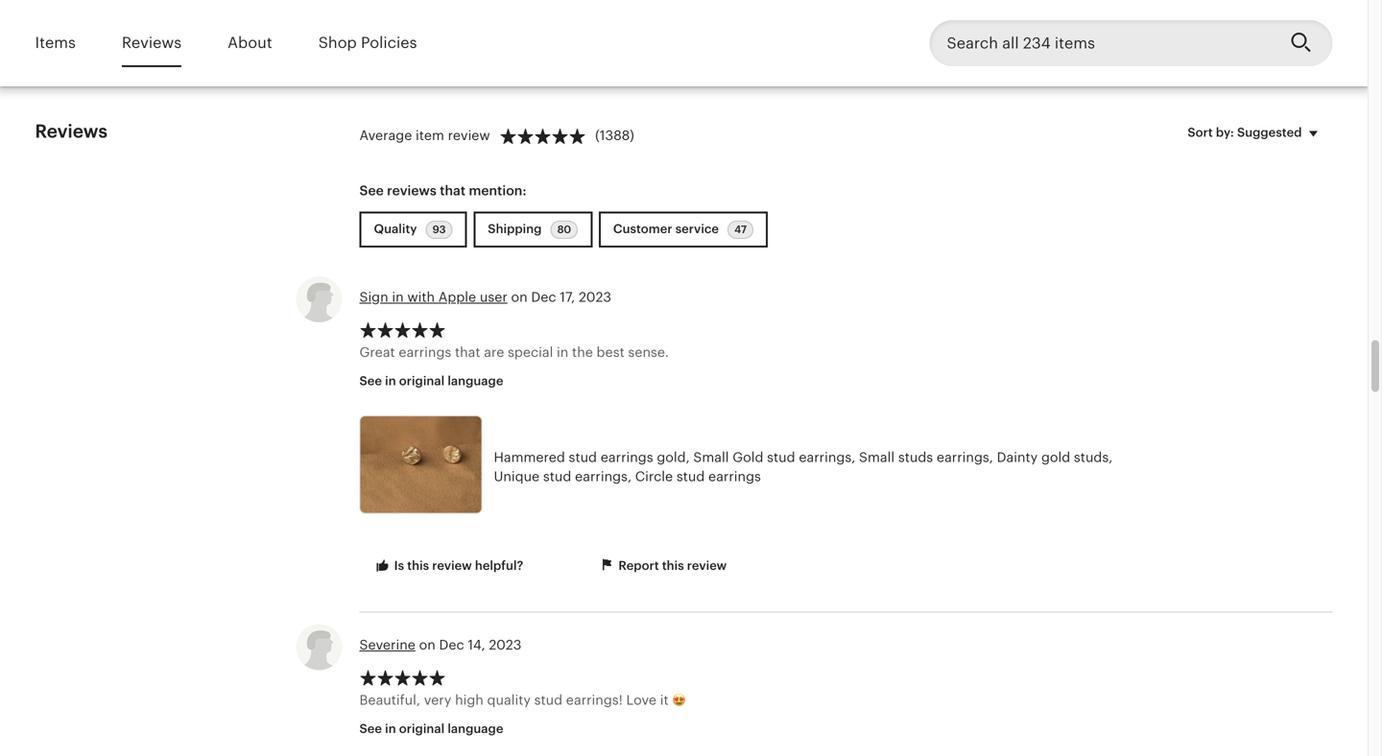 Task type: locate. For each thing, give the bounding box(es) containing it.
see for severine
[[360, 722, 382, 736]]

0 horizontal spatial earrings
[[399, 345, 451, 360]]

2 see from the top
[[360, 374, 382, 388]]

original down very
[[399, 722, 445, 736]]

studs,
[[1074, 450, 1113, 465]]

language
[[448, 374, 503, 388], [448, 722, 503, 736]]

0 vertical spatial original
[[399, 374, 445, 388]]

on right severine link
[[419, 637, 436, 653]]

1 vertical spatial that
[[455, 345, 481, 360]]

1 horizontal spatial 2023
[[579, 289, 612, 305]]

0 vertical spatial dec
[[531, 289, 556, 305]]

1 vertical spatial on
[[419, 637, 436, 653]]

0 horizontal spatial earrings,
[[575, 469, 632, 484]]

sort by: suggested button
[[1173, 113, 1340, 153]]

2 see in original language from the top
[[360, 722, 503, 736]]

review right report in the left bottom of the page
[[687, 559, 727, 573]]

1 see in original language from the top
[[360, 374, 503, 388]]

1 see in original language button from the top
[[345, 364, 518, 399]]

stud right quality
[[534, 693, 563, 708]]

report this review button
[[584, 548, 741, 584]]

1 horizontal spatial earrings
[[601, 450, 653, 465]]

see down great
[[360, 374, 382, 388]]

see for sign
[[360, 374, 382, 388]]

earrings up circle
[[601, 450, 653, 465]]

stud right gold
[[767, 450, 795, 465]]

review left helpful? at the left
[[432, 559, 472, 573]]

mention:
[[469, 183, 527, 198]]

on right user
[[511, 289, 528, 305]]

report
[[619, 559, 659, 573]]

see in original language for very
[[360, 722, 503, 736]]

see down the beautiful,
[[360, 722, 382, 736]]

2 see in original language button from the top
[[345, 712, 518, 747]]

apple
[[439, 289, 476, 305]]

this for report
[[662, 559, 684, 573]]

language down high
[[448, 722, 503, 736]]

that
[[440, 183, 466, 198], [455, 345, 481, 360]]

1 horizontal spatial reviews
[[122, 34, 182, 52]]

0 horizontal spatial 2023
[[489, 637, 522, 653]]

reviews
[[122, 34, 182, 52], [35, 121, 108, 141]]

2023 right 14,
[[489, 637, 522, 653]]

see in original language for earrings
[[360, 374, 503, 388]]

that right reviews
[[440, 183, 466, 198]]

average
[[360, 127, 412, 143]]

1 this from the left
[[407, 559, 429, 573]]

small
[[694, 450, 729, 465], [859, 450, 895, 465]]

see in original language down very
[[360, 722, 503, 736]]

dec left the 17,
[[531, 289, 556, 305]]

see in original language button down great
[[345, 364, 518, 399]]

see in original language button for very
[[345, 712, 518, 747]]

review for report this review
[[687, 559, 727, 573]]

see
[[360, 183, 384, 198], [360, 374, 382, 388], [360, 722, 382, 736]]

1 vertical spatial original
[[399, 722, 445, 736]]

0 vertical spatial see in original language
[[360, 374, 503, 388]]

earrings,
[[799, 450, 856, 465], [937, 450, 994, 465], [575, 469, 632, 484]]

1 vertical spatial see in original language
[[360, 722, 503, 736]]

small left the studs
[[859, 450, 895, 465]]

0 horizontal spatial dec
[[439, 637, 464, 653]]

beautiful, very high quality stud earrings! love it 😍
[[360, 693, 686, 708]]

earrings!
[[566, 693, 623, 708]]

review for is this review helpful?
[[432, 559, 472, 573]]

earrings, right the studs
[[937, 450, 994, 465]]

2 this from the left
[[662, 559, 684, 573]]

original down with in the left top of the page
[[399, 374, 445, 388]]

original
[[399, 374, 445, 388], [399, 722, 445, 736]]

earrings, right gold
[[799, 450, 856, 465]]

2 vertical spatial see
[[360, 722, 382, 736]]

shipping
[[488, 222, 545, 236]]

0 vertical spatial see
[[360, 183, 384, 198]]

hammered stud earrings gold, small gold stud earrings, small studs earrings, dainty gold studs, unique stud earrings, circle stud earrings link
[[360, 416, 1118, 519]]

stud down gold, at the left of page
[[677, 469, 705, 484]]

0 horizontal spatial this
[[407, 559, 429, 573]]

1 original from the top
[[399, 374, 445, 388]]

this right is
[[407, 559, 429, 573]]

0 vertical spatial 2023
[[579, 289, 612, 305]]

language down are
[[448, 374, 503, 388]]

shop
[[318, 34, 357, 52]]

small left gold
[[694, 450, 729, 465]]

that left are
[[455, 345, 481, 360]]

2023
[[579, 289, 612, 305], [489, 637, 522, 653]]

review right the item
[[448, 127, 490, 143]]

earrings right great
[[399, 345, 451, 360]]

severine link
[[360, 637, 416, 653]]

shop policies
[[318, 34, 417, 52]]

items link
[[35, 21, 76, 65]]

review
[[448, 127, 490, 143], [432, 559, 472, 573], [687, 559, 727, 573]]

quality
[[374, 222, 420, 236]]

see left reviews
[[360, 183, 384, 198]]

dec left 14,
[[439, 637, 464, 653]]

is this review helpful?
[[391, 559, 523, 573]]

item
[[416, 127, 444, 143]]

with
[[407, 289, 435, 305]]

47
[[735, 224, 747, 236]]

stud right hammered
[[569, 450, 597, 465]]

customer service
[[613, 222, 722, 236]]

1 vertical spatial dec
[[439, 637, 464, 653]]

2 language from the top
[[448, 722, 503, 736]]

earrings, left circle
[[575, 469, 632, 484]]

1 horizontal spatial dec
[[531, 289, 556, 305]]

this for is
[[407, 559, 429, 573]]

1 horizontal spatial on
[[511, 289, 528, 305]]

about
[[228, 34, 272, 52]]

14,
[[468, 637, 485, 653]]

1 vertical spatial language
[[448, 722, 503, 736]]

it
[[660, 693, 669, 708]]

2 horizontal spatial earrings
[[708, 469, 761, 484]]

circle
[[635, 469, 673, 484]]

Search all 234 items text field
[[930, 20, 1275, 66]]

0 vertical spatial language
[[448, 374, 503, 388]]

0 horizontal spatial reviews
[[35, 121, 108, 141]]

earrings down gold
[[708, 469, 761, 484]]

0 horizontal spatial small
[[694, 450, 729, 465]]

earrings
[[399, 345, 451, 360], [601, 450, 653, 465], [708, 469, 761, 484]]

great earrings that are special in the best sense.
[[360, 345, 669, 360]]

dec
[[531, 289, 556, 305], [439, 637, 464, 653]]

0 vertical spatial on
[[511, 289, 528, 305]]

see in original language down great
[[360, 374, 503, 388]]

customer
[[613, 222, 673, 236]]

this
[[407, 559, 429, 573], [662, 559, 684, 573]]

1 vertical spatial reviews
[[35, 121, 108, 141]]

see in original language button down very
[[345, 712, 518, 747]]

see in original language
[[360, 374, 503, 388], [360, 722, 503, 736]]

1 language from the top
[[448, 374, 503, 388]]

see reviews that mention:
[[360, 183, 527, 198]]

1 small from the left
[[694, 450, 729, 465]]

1 see from the top
[[360, 183, 384, 198]]

0 vertical spatial reviews
[[122, 34, 182, 52]]

that for earrings
[[455, 345, 481, 360]]

policies
[[361, 34, 417, 52]]

0 vertical spatial see in original language button
[[345, 364, 518, 399]]

in down great
[[385, 374, 396, 388]]

see in original language button
[[345, 364, 518, 399], [345, 712, 518, 747]]

0 vertical spatial that
[[440, 183, 466, 198]]

stud
[[569, 450, 597, 465], [767, 450, 795, 465], [543, 469, 572, 484], [677, 469, 705, 484], [534, 693, 563, 708]]

user
[[480, 289, 508, 305]]

1 horizontal spatial small
[[859, 450, 895, 465]]

2 original from the top
[[399, 722, 445, 736]]

on
[[511, 289, 528, 305], [419, 637, 436, 653]]

shop policies link
[[318, 21, 417, 65]]

that for reviews
[[440, 183, 466, 198]]

1 vertical spatial see
[[360, 374, 382, 388]]

1 horizontal spatial this
[[662, 559, 684, 573]]

in
[[392, 289, 404, 305], [557, 345, 569, 360], [385, 374, 396, 388], [385, 722, 396, 736]]

2023 right the 17,
[[579, 289, 612, 305]]

3 see from the top
[[360, 722, 382, 736]]

original for very
[[399, 722, 445, 736]]

this right report in the left bottom of the page
[[662, 559, 684, 573]]

1 vertical spatial see in original language button
[[345, 712, 518, 747]]

is
[[394, 559, 404, 573]]



Task type: vqa. For each thing, say whether or not it's contained in the screenshot.
Valentines Gift
no



Task type: describe. For each thing, give the bounding box(es) containing it.
0 vertical spatial earrings
[[399, 345, 451, 360]]

hammered
[[494, 450, 565, 465]]

17,
[[560, 289, 575, 305]]

reviews link
[[122, 21, 182, 65]]

gold
[[733, 450, 764, 465]]

gold,
[[657, 450, 690, 465]]

special
[[508, 345, 553, 360]]

gold
[[1042, 450, 1071, 465]]

sense.
[[628, 345, 669, 360]]

helpful?
[[475, 559, 523, 573]]

1 horizontal spatial earrings,
[[799, 450, 856, 465]]

severine on dec 14, 2023
[[360, 637, 522, 653]]

great
[[360, 345, 395, 360]]

93
[[433, 224, 446, 236]]

sign in with apple user link
[[360, 289, 508, 305]]

about link
[[228, 21, 272, 65]]

best
[[597, 345, 625, 360]]

1 vertical spatial 2023
[[489, 637, 522, 653]]

suggested
[[1237, 125, 1302, 140]]

sign in with apple user on dec 17, 2023
[[360, 289, 612, 305]]

language for high
[[448, 722, 503, 736]]

2 small from the left
[[859, 450, 895, 465]]

beautiful,
[[360, 693, 421, 708]]

love
[[626, 693, 657, 708]]

hammered stud earrings gold, small gold stud earrings, small studs earrings, dainty gold studs, unique stud earrings, circle stud earrings
[[494, 450, 1113, 484]]

sign
[[360, 289, 388, 305]]

1 vertical spatial earrings
[[601, 450, 653, 465]]

average item review
[[360, 127, 490, 143]]

the
[[572, 345, 593, 360]]

is this review helpful? button
[[360, 548, 538, 584]]

service
[[676, 222, 719, 236]]

reviews
[[387, 183, 437, 198]]

in down the beautiful,
[[385, 722, 396, 736]]

see in original language button for earrings
[[345, 364, 518, 399]]

review for average item review
[[448, 127, 490, 143]]

very
[[424, 693, 452, 708]]

studs
[[898, 450, 933, 465]]

language for that
[[448, 374, 503, 388]]

sort by: suggested
[[1188, 125, 1302, 140]]

😍
[[672, 693, 686, 708]]

unique
[[494, 469, 540, 484]]

original for earrings
[[399, 374, 445, 388]]

2 vertical spatial earrings
[[708, 469, 761, 484]]

stud down hammered
[[543, 469, 572, 484]]

are
[[484, 345, 504, 360]]

dainty
[[997, 450, 1038, 465]]

(1388)
[[595, 127, 634, 143]]

sort
[[1188, 125, 1213, 140]]

2 horizontal spatial earrings,
[[937, 450, 994, 465]]

items
[[35, 34, 76, 52]]

in left with in the left top of the page
[[392, 289, 404, 305]]

severine
[[360, 637, 416, 653]]

0 horizontal spatial on
[[419, 637, 436, 653]]

high
[[455, 693, 484, 708]]

report this review
[[616, 559, 727, 573]]

by:
[[1216, 125, 1234, 140]]

80
[[557, 224, 571, 236]]

in left the
[[557, 345, 569, 360]]

quality
[[487, 693, 531, 708]]



